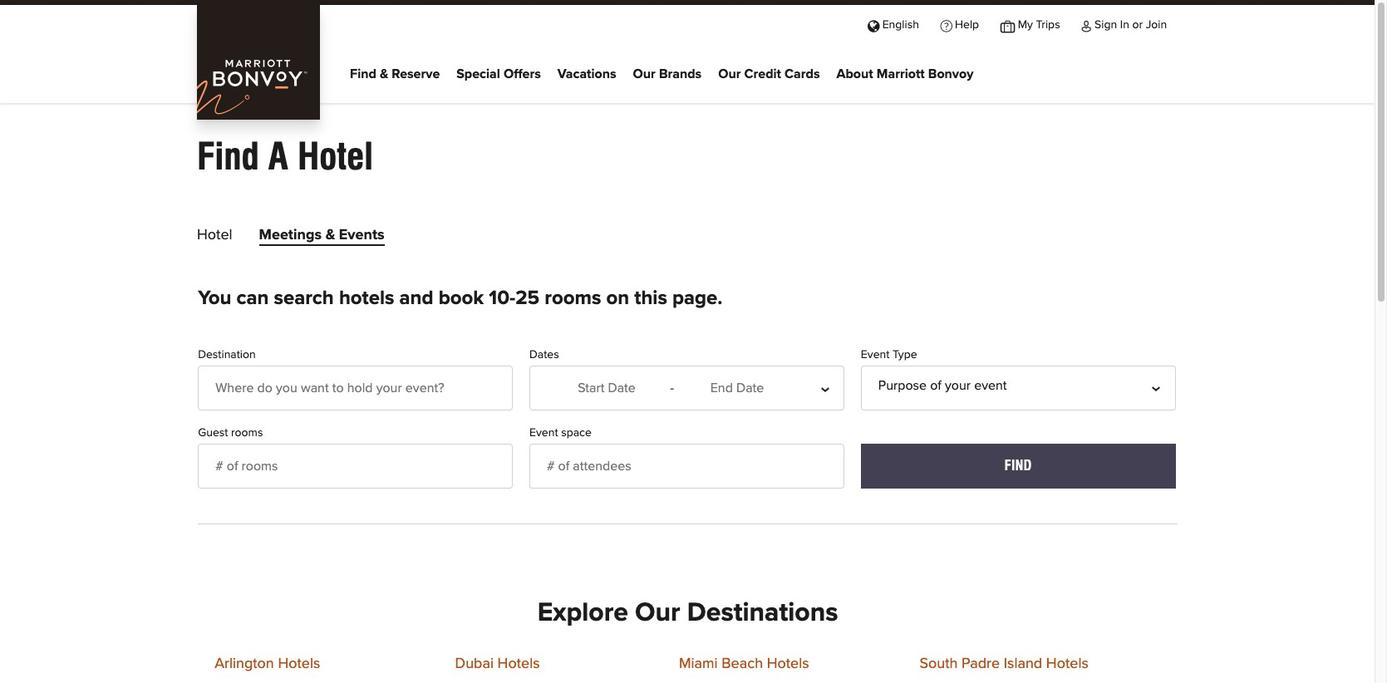 Task type: vqa. For each thing, say whether or not it's contained in the screenshot.
Arlington
yes



Task type: locate. For each thing, give the bounding box(es) containing it.
find inside find & reserve link
[[350, 67, 376, 80]]

you
[[198, 288, 231, 308]]

hotels right beach
[[767, 656, 809, 671]]

0 vertical spatial find
[[350, 67, 376, 80]]

reserve
[[392, 67, 440, 80]]

event
[[861, 349, 890, 361], [530, 427, 558, 439]]

dubai
[[455, 656, 494, 671]]

hotels right arlington
[[278, 656, 320, 671]]

book
[[439, 288, 484, 308]]

None submit
[[861, 444, 1176, 489]]

hotel up you
[[197, 228, 232, 243]]

1 horizontal spatial find
[[350, 67, 376, 80]]

1 vertical spatial find
[[197, 135, 259, 178]]

& inside "meetings & events" link
[[326, 228, 335, 243]]

rooms left the on
[[545, 288, 601, 308]]

about
[[837, 67, 873, 80]]

purpose of your event
[[879, 379, 1007, 392]]

event left space
[[530, 427, 558, 439]]

our
[[633, 67, 656, 80], [718, 67, 741, 80], [635, 600, 680, 627]]

1 vertical spatial &
[[326, 228, 335, 243]]

2 hotels from the left
[[498, 656, 540, 671]]

destination
[[198, 349, 256, 361]]

dates
[[530, 349, 559, 361]]

south padre island hotels
[[920, 656, 1089, 671]]

join
[[1146, 19, 1167, 31]]

Event space text field
[[530, 444, 844, 489]]

find & reserve link
[[350, 62, 440, 87]]

dubai hotels link
[[455, 656, 540, 671]]

Start Date text field
[[547, 377, 667, 400]]

special offers link
[[457, 62, 541, 87]]

explore
[[538, 600, 628, 627]]

0 horizontal spatial hotel
[[197, 228, 232, 243]]

or
[[1133, 19, 1143, 31]]

event
[[974, 379, 1007, 392]]

trips
[[1036, 19, 1060, 31]]

-
[[670, 382, 674, 395]]

hotel link
[[197, 228, 232, 249]]

0 horizontal spatial find
[[197, 135, 259, 178]]

meetings
[[259, 228, 322, 243]]

0 horizontal spatial event
[[530, 427, 558, 439]]

find & reserve
[[350, 67, 440, 80]]

our left credit
[[718, 67, 741, 80]]

hotels
[[278, 656, 320, 671], [498, 656, 540, 671], [767, 656, 809, 671], [1046, 656, 1089, 671]]

arlington
[[215, 656, 274, 671]]

vacations
[[558, 67, 616, 80]]

help link
[[930, 5, 990, 43]]

event left type
[[861, 349, 890, 361]]

help
[[955, 19, 979, 31]]

0 vertical spatial hotel
[[298, 135, 373, 178]]

1 vertical spatial hotel
[[197, 228, 232, 243]]

in
[[1120, 19, 1130, 31]]

hotels
[[339, 288, 394, 308]]

our credit cards link
[[718, 62, 820, 87]]

find left reserve
[[350, 67, 376, 80]]

1 horizontal spatial rooms
[[545, 288, 601, 308]]

cards
[[785, 67, 820, 80]]

1 horizontal spatial event
[[861, 349, 890, 361]]

End Date text field
[[678, 377, 797, 400]]

english
[[883, 19, 919, 31]]

search
[[274, 288, 334, 308]]

& inside find & reserve link
[[380, 67, 388, 80]]

event for event space
[[530, 427, 558, 439]]

find left a
[[197, 135, 259, 178]]

miami beach hotels link
[[679, 656, 809, 671]]

credit
[[745, 67, 781, 80]]

rooms right "guest"
[[231, 427, 263, 439]]

arrow down image
[[831, 382, 844, 396]]

0 horizontal spatial rooms
[[231, 427, 263, 439]]

hotel
[[298, 135, 373, 178], [197, 228, 232, 243]]

your
[[945, 379, 971, 392]]

help image
[[941, 19, 952, 31]]

beach
[[722, 656, 763, 671]]

rooms
[[545, 288, 601, 308], [231, 427, 263, 439]]

miami beach hotels
[[679, 656, 809, 671]]

& left events
[[326, 228, 335, 243]]

our brands link
[[633, 62, 702, 87]]

vacations link
[[558, 62, 616, 87]]

my trips
[[1018, 19, 1060, 31]]

hotels right the 'island'
[[1046, 656, 1089, 671]]

1 horizontal spatial &
[[380, 67, 388, 80]]

&
[[380, 67, 388, 80], [326, 228, 335, 243]]

hotel right a
[[298, 135, 373, 178]]

1 vertical spatial event
[[530, 427, 558, 439]]

guest
[[198, 427, 228, 439]]

0 vertical spatial &
[[380, 67, 388, 80]]

25
[[516, 288, 540, 308]]

& left reserve
[[380, 67, 388, 80]]

find a hotel
[[197, 135, 373, 178]]

our left brands
[[633, 67, 656, 80]]

suitcase image
[[1001, 19, 1015, 31]]

0 horizontal spatial &
[[326, 228, 335, 243]]

1 horizontal spatial hotel
[[298, 135, 373, 178]]

0 vertical spatial event
[[861, 349, 890, 361]]

find
[[350, 67, 376, 80], [197, 135, 259, 178]]

hotels right "dubai"
[[498, 656, 540, 671]]

Destination text field
[[198, 366, 513, 411]]

our up 'miami'
[[635, 600, 680, 627]]

our for our brands
[[633, 67, 656, 80]]

a
[[268, 135, 288, 178]]

offers
[[504, 67, 541, 80]]

arlington hotels link
[[215, 656, 320, 671]]

dubai hotels
[[455, 656, 540, 671]]



Task type: describe. For each thing, give the bounding box(es) containing it.
account image
[[1082, 19, 1092, 31]]

our for our credit cards
[[718, 67, 741, 80]]

event type
[[861, 349, 917, 361]]

marriott
[[877, 67, 925, 80]]

guest rooms
[[198, 427, 263, 439]]

you can search hotels and book 10-25 rooms on this page.
[[198, 288, 723, 308]]

0 vertical spatial rooms
[[545, 288, 601, 308]]

1 vertical spatial rooms
[[231, 427, 263, 439]]

bonvoy
[[928, 67, 974, 80]]

island
[[1004, 656, 1043, 671]]

special offers
[[457, 67, 541, 80]]

find for find & reserve
[[350, 67, 376, 80]]

10-
[[489, 288, 516, 308]]

explore our destinations
[[538, 600, 838, 627]]

Guest rooms text field
[[198, 444, 513, 489]]

globe image
[[868, 19, 880, 31]]

special
[[457, 67, 500, 80]]

find for find a hotel
[[197, 135, 259, 178]]

brands
[[659, 67, 702, 80]]

space
[[561, 427, 592, 439]]

of
[[930, 379, 942, 392]]

sign in or join
[[1095, 19, 1167, 31]]

sign
[[1095, 19, 1117, 31]]

south padre island hotels link
[[920, 656, 1089, 671]]

3 hotels from the left
[[767, 656, 809, 671]]

south
[[920, 656, 958, 671]]

this
[[635, 288, 667, 308]]

our credit cards
[[718, 67, 820, 80]]

& for reserve
[[380, 67, 388, 80]]

4 hotels from the left
[[1046, 656, 1089, 671]]

page.
[[673, 288, 723, 308]]

events
[[339, 228, 385, 243]]

destinations
[[687, 600, 838, 627]]

arlington hotels
[[215, 656, 320, 671]]

on
[[606, 288, 629, 308]]

padre
[[962, 656, 1000, 671]]

event for event type
[[861, 349, 890, 361]]

miami
[[679, 656, 718, 671]]

1 hotels from the left
[[278, 656, 320, 671]]

& for events
[[326, 228, 335, 243]]

meetings & events link
[[259, 228, 385, 249]]

english link
[[857, 5, 930, 43]]

about marriott bonvoy
[[837, 67, 974, 80]]

purpose
[[879, 379, 927, 392]]

can
[[236, 288, 269, 308]]

my
[[1018, 19, 1033, 31]]

type
[[893, 349, 917, 361]]

and
[[400, 288, 434, 308]]

our brands
[[633, 67, 702, 80]]

event space
[[530, 427, 592, 439]]

about marriott bonvoy link
[[837, 62, 974, 87]]

my trips link
[[990, 5, 1071, 43]]

meetings & events
[[259, 228, 385, 243]]

sign in or join link
[[1071, 5, 1178, 43]]



